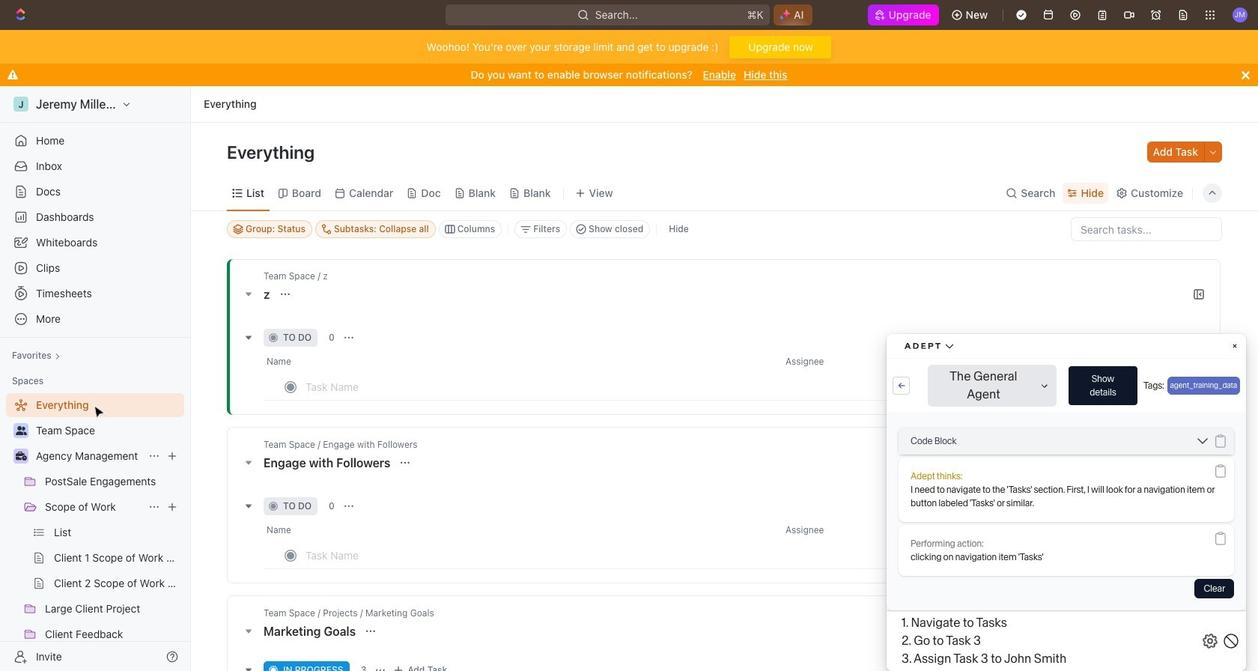 Task type: describe. For each thing, give the bounding box(es) containing it.
Search tasks... text field
[[1072, 218, 1222, 240]]

tree inside sidebar navigation
[[6, 393, 184, 671]]

user group image
[[15, 426, 27, 435]]

Task Name text field
[[306, 375, 743, 399]]



Task type: vqa. For each thing, say whether or not it's contained in the screenshot.
g, , element
no



Task type: locate. For each thing, give the bounding box(es) containing it.
Task Name text field
[[306, 543, 743, 567]]

sidebar navigation
[[0, 86, 194, 671]]

tree
[[6, 393, 184, 671]]

jeremy miller's workspace, , element
[[13, 97, 28, 112]]

business time image
[[15, 452, 27, 461]]



